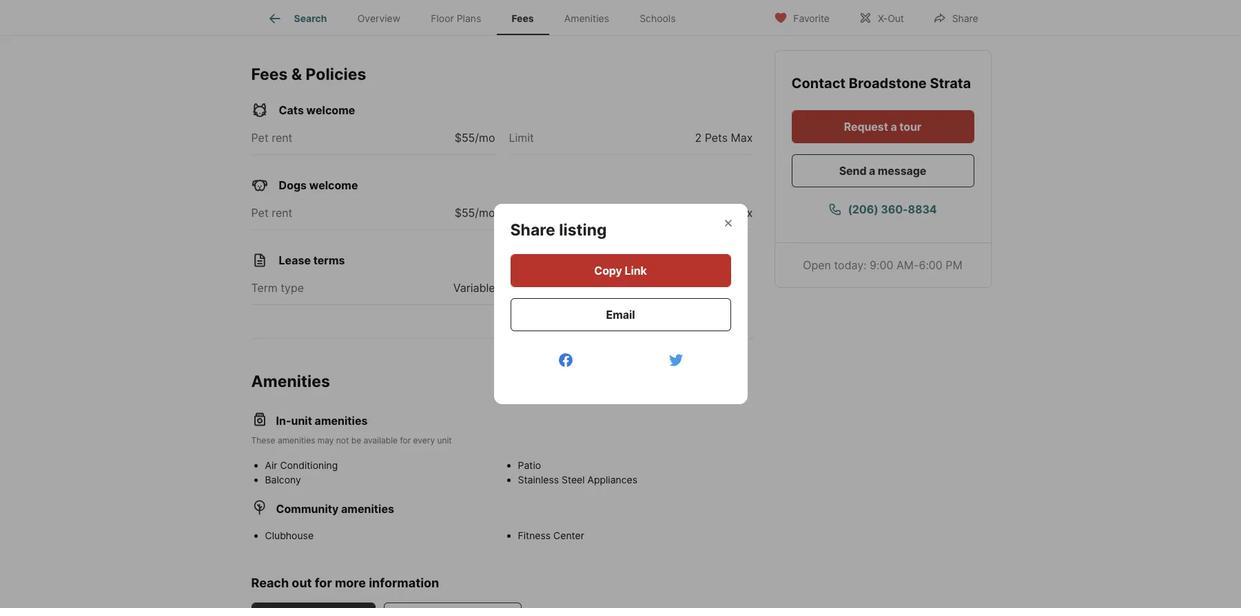 Task type: describe. For each thing, give the bounding box(es) containing it.
(206) 360-8834
[[848, 202, 937, 216]]

pets for $55/mo
[[705, 131, 728, 145]]

favorite button
[[763, 3, 842, 31]]

out
[[888, 12, 904, 24]]

balcony
[[265, 474, 301, 486]]

9:00
[[870, 258, 894, 272]]

x-out button
[[847, 3, 916, 31]]

variable
[[453, 281, 495, 295]]

lease
[[279, 254, 311, 268]]

pets for dogs welcome
[[705, 206, 728, 220]]

welcome for cats welcome
[[306, 104, 355, 117]]

contact broadstone strata
[[792, 74, 971, 91]]

community
[[276, 502, 339, 516]]

type
[[281, 281, 304, 295]]

send
[[839, 163, 867, 177]]

not
[[336, 436, 349, 446]]

overview tab
[[342, 2, 416, 35]]

copy link
[[594, 264, 647, 278]]

(206) 360-8834 button
[[792, 192, 974, 225]]

floor
[[431, 13, 454, 24]]

(206) 360-8834 link
[[792, 192, 974, 225]]

copy link button
[[510, 254, 731, 287]]

request a tour
[[844, 119, 922, 133]]

2 for dogs welcome
[[695, 206, 702, 220]]

air
[[265, 460, 277, 471]]

today:
[[834, 258, 867, 272]]

fees tab
[[497, 2, 549, 35]]

x-
[[878, 12, 888, 24]]

2 pets max for dogs welcome
[[695, 206, 753, 220]]

term type
[[251, 281, 304, 295]]

fees for fees & policies
[[251, 64, 288, 84]]

rent for dogs welcome
[[272, 206, 293, 220]]

more
[[335, 576, 366, 591]]

cats
[[279, 104, 304, 117]]

policies
[[306, 64, 366, 84]]

share for share
[[952, 12, 978, 24]]

email
[[606, 308, 635, 322]]

overview
[[358, 13, 401, 24]]

message
[[878, 163, 927, 177]]

6:00
[[919, 258, 943, 272]]

send a message button
[[792, 154, 974, 187]]

strata
[[930, 74, 971, 91]]

copy
[[594, 264, 622, 278]]

pet for dogs welcome
[[251, 206, 269, 220]]

send a message
[[839, 163, 927, 177]]

dogs welcome
[[279, 179, 358, 192]]

0 horizontal spatial unit
[[291, 414, 312, 428]]

8834
[[908, 202, 937, 216]]

1 vertical spatial amenities
[[251, 372, 330, 392]]

contact
[[792, 74, 846, 91]]

pet rent for cats welcome
[[251, 131, 293, 145]]

steel
[[562, 474, 585, 486]]

open
[[803, 258, 831, 272]]

be
[[351, 436, 361, 446]]

stainless
[[518, 474, 559, 486]]

these
[[251, 436, 275, 446]]

a for request
[[891, 119, 897, 133]]

reach out for more information
[[251, 576, 439, 591]]

0 vertical spatial for
[[400, 436, 411, 446]]

information
[[369, 576, 439, 591]]

$55/mo for cats welcome
[[455, 131, 495, 145]]

every
[[413, 436, 435, 446]]

in-
[[276, 414, 291, 428]]

amenities for community
[[341, 502, 394, 516]]

(206)
[[848, 202, 879, 216]]

max for $55/mo
[[731, 131, 753, 145]]

tab list containing search
[[251, 0, 702, 35]]

link
[[625, 264, 647, 278]]

a for send
[[869, 163, 876, 177]]

schools tab
[[625, 2, 691, 35]]



Task type: vqa. For each thing, say whether or not it's contained in the screenshot.
Schools "tab"
yes



Task type: locate. For each thing, give the bounding box(es) containing it.
request a tour button
[[792, 110, 974, 143]]

term
[[251, 281, 278, 295]]

open today: 9:00 am-6:00 pm
[[803, 258, 963, 272]]

x-out
[[878, 12, 904, 24]]

broadstone
[[849, 74, 927, 91]]

amenities right fees tab
[[564, 13, 609, 24]]

out
[[292, 576, 312, 591]]

2 pets max for $55/mo
[[695, 131, 753, 145]]

amenities right community
[[341, 502, 394, 516]]

rent down 'cats'
[[272, 131, 293, 145]]

2 pet from the top
[[251, 206, 269, 220]]

pm
[[946, 258, 963, 272]]

patio stainless steel appliances
[[518, 460, 638, 486]]

fees left &
[[251, 64, 288, 84]]

unit up conditioning
[[291, 414, 312, 428]]

share up strata
[[952, 12, 978, 24]]

rent
[[272, 131, 293, 145], [272, 206, 293, 220]]

plans
[[457, 13, 481, 24]]

1 horizontal spatial share
[[952, 12, 978, 24]]

2 pets max
[[695, 131, 753, 145], [695, 206, 753, 220]]

may
[[318, 436, 334, 446]]

1 vertical spatial welcome
[[309, 179, 358, 192]]

floor plans tab
[[416, 2, 497, 35]]

1 horizontal spatial unit
[[437, 436, 452, 446]]

fees
[[512, 13, 534, 24], [251, 64, 288, 84]]

1 pet from the top
[[251, 131, 269, 145]]

1 pet rent from the top
[[251, 131, 293, 145]]

1 vertical spatial for
[[315, 576, 332, 591]]

0 vertical spatial 2 pets max
[[695, 131, 753, 145]]

pet
[[251, 131, 269, 145], [251, 206, 269, 220]]

schools
[[640, 13, 676, 24]]

limit
[[509, 131, 534, 145]]

pets
[[705, 131, 728, 145], [705, 206, 728, 220]]

0 horizontal spatial for
[[315, 576, 332, 591]]

360-
[[881, 202, 908, 216]]

1 max from the top
[[731, 131, 753, 145]]

pet rent
[[251, 131, 293, 145], [251, 206, 293, 220]]

0 vertical spatial pet
[[251, 131, 269, 145]]

0 vertical spatial fees
[[512, 13, 534, 24]]

dogs
[[279, 179, 307, 192]]

share for share listing
[[510, 221, 555, 240]]

2 vertical spatial amenities
[[341, 502, 394, 516]]

amenities up not in the left bottom of the page
[[315, 414, 368, 428]]

0 vertical spatial a
[[891, 119, 897, 133]]

welcome for dogs welcome
[[309, 179, 358, 192]]

conditioning
[[280, 460, 338, 471]]

1 vertical spatial $55/mo
[[455, 206, 495, 220]]

pet rent down dogs
[[251, 206, 293, 220]]

share listing dialog
[[494, 204, 748, 405]]

1 vertical spatial pet
[[251, 206, 269, 220]]

favorite
[[794, 12, 830, 24]]

a
[[891, 119, 897, 133], [869, 163, 876, 177]]

2 2 pets max from the top
[[695, 206, 753, 220]]

terms
[[313, 254, 345, 268]]

$55/mo
[[455, 131, 495, 145], [455, 206, 495, 220]]

unit right the every
[[437, 436, 452, 446]]

fees for fees
[[512, 13, 534, 24]]

rent for cats welcome
[[272, 131, 293, 145]]

0 vertical spatial $55/mo
[[455, 131, 495, 145]]

share listing
[[510, 221, 607, 240]]

2 pets from the top
[[705, 206, 728, 220]]

community amenities
[[276, 502, 394, 516]]

clubhouse
[[265, 530, 314, 542]]

1 pets from the top
[[705, 131, 728, 145]]

appliances
[[588, 474, 638, 486]]

0 vertical spatial rent
[[272, 131, 293, 145]]

center
[[554, 530, 584, 542]]

search link
[[266, 10, 327, 27]]

amenities inside tab
[[564, 13, 609, 24]]

share inside button
[[952, 12, 978, 24]]

2 2 from the top
[[695, 206, 702, 220]]

for right out
[[315, 576, 332, 591]]

a inside button
[[869, 163, 876, 177]]

in-unit amenities
[[276, 414, 368, 428]]

share listing element
[[510, 204, 624, 240]]

1 $55/mo from the top
[[455, 131, 495, 145]]

1 vertical spatial pet rent
[[251, 206, 293, 220]]

1 horizontal spatial fees
[[512, 13, 534, 24]]

search
[[294, 13, 327, 24]]

cats welcome
[[279, 104, 355, 117]]

0 horizontal spatial fees
[[251, 64, 288, 84]]

pet rent for dogs welcome
[[251, 206, 293, 220]]

fees inside tab
[[512, 13, 534, 24]]

1 vertical spatial unit
[[437, 436, 452, 446]]

1 vertical spatial amenities
[[278, 436, 315, 446]]

1 vertical spatial 2 pets max
[[695, 206, 753, 220]]

welcome
[[306, 104, 355, 117], [309, 179, 358, 192]]

amenities tab
[[549, 2, 625, 35]]

rent down dogs
[[272, 206, 293, 220]]

welcome right dogs
[[309, 179, 358, 192]]

2 rent from the top
[[272, 206, 293, 220]]

for
[[400, 436, 411, 446], [315, 576, 332, 591]]

max for dogs welcome
[[731, 206, 753, 220]]

0 horizontal spatial amenities
[[251, 372, 330, 392]]

patio
[[518, 460, 541, 471]]

share left listing
[[510, 221, 555, 240]]

0 vertical spatial pets
[[705, 131, 728, 145]]

2 for $55/mo
[[695, 131, 702, 145]]

fees & policies
[[251, 64, 366, 84]]

0 vertical spatial max
[[731, 131, 753, 145]]

fees right plans
[[512, 13, 534, 24]]

1 horizontal spatial a
[[891, 119, 897, 133]]

0 vertical spatial welcome
[[306, 104, 355, 117]]

0 horizontal spatial share
[[510, 221, 555, 240]]

0 vertical spatial unit
[[291, 414, 312, 428]]

reach
[[251, 576, 289, 591]]

tour
[[900, 119, 922, 133]]

email button
[[510, 298, 731, 332]]

unit
[[291, 414, 312, 428], [437, 436, 452, 446]]

1 2 pets max from the top
[[695, 131, 753, 145]]

$55/mo for dogs welcome
[[455, 206, 495, 220]]

2 max from the top
[[731, 206, 753, 220]]

share button
[[921, 3, 990, 31]]

1 vertical spatial rent
[[272, 206, 293, 220]]

1 vertical spatial share
[[510, 221, 555, 240]]

1 vertical spatial a
[[869, 163, 876, 177]]

1 2 from the top
[[695, 131, 702, 145]]

a left tour
[[891, 119, 897, 133]]

amenities
[[564, 13, 609, 24], [251, 372, 330, 392]]

fitness
[[518, 530, 551, 542]]

1 horizontal spatial amenities
[[564, 13, 609, 24]]

&
[[291, 64, 302, 84]]

1 horizontal spatial for
[[400, 436, 411, 446]]

air conditioning balcony
[[265, 460, 338, 486]]

pet rent down 'cats'
[[251, 131, 293, 145]]

a right send
[[869, 163, 876, 177]]

1 vertical spatial pets
[[705, 206, 728, 220]]

these amenities may not be available for every unit
[[251, 436, 452, 446]]

lease terms
[[279, 254, 345, 268]]

welcome down policies
[[306, 104, 355, 117]]

am-
[[897, 258, 919, 272]]

fitness center
[[518, 530, 584, 542]]

pet for cats welcome
[[251, 131, 269, 145]]

2 $55/mo from the top
[[455, 206, 495, 220]]

0 vertical spatial amenities
[[315, 414, 368, 428]]

amenities down 'in-'
[[278, 436, 315, 446]]

1 vertical spatial 2
[[695, 206, 702, 220]]

2 pet rent from the top
[[251, 206, 293, 220]]

0 vertical spatial share
[[952, 12, 978, 24]]

1 rent from the top
[[272, 131, 293, 145]]

0 vertical spatial amenities
[[564, 13, 609, 24]]

1 vertical spatial fees
[[251, 64, 288, 84]]

0 vertical spatial 2
[[695, 131, 702, 145]]

max
[[731, 131, 753, 145], [731, 206, 753, 220]]

available
[[364, 436, 398, 446]]

share inside dialog
[[510, 221, 555, 240]]

amenities up 'in-'
[[251, 372, 330, 392]]

1 vertical spatial max
[[731, 206, 753, 220]]

request
[[844, 119, 888, 133]]

for left the every
[[400, 436, 411, 446]]

0 vertical spatial pet rent
[[251, 131, 293, 145]]

floor plans
[[431, 13, 481, 24]]

share
[[952, 12, 978, 24], [510, 221, 555, 240]]

0 horizontal spatial a
[[869, 163, 876, 177]]

amenities for these
[[278, 436, 315, 446]]

tab list
[[251, 0, 702, 35]]

listing
[[559, 221, 607, 240]]

a inside "button"
[[891, 119, 897, 133]]



